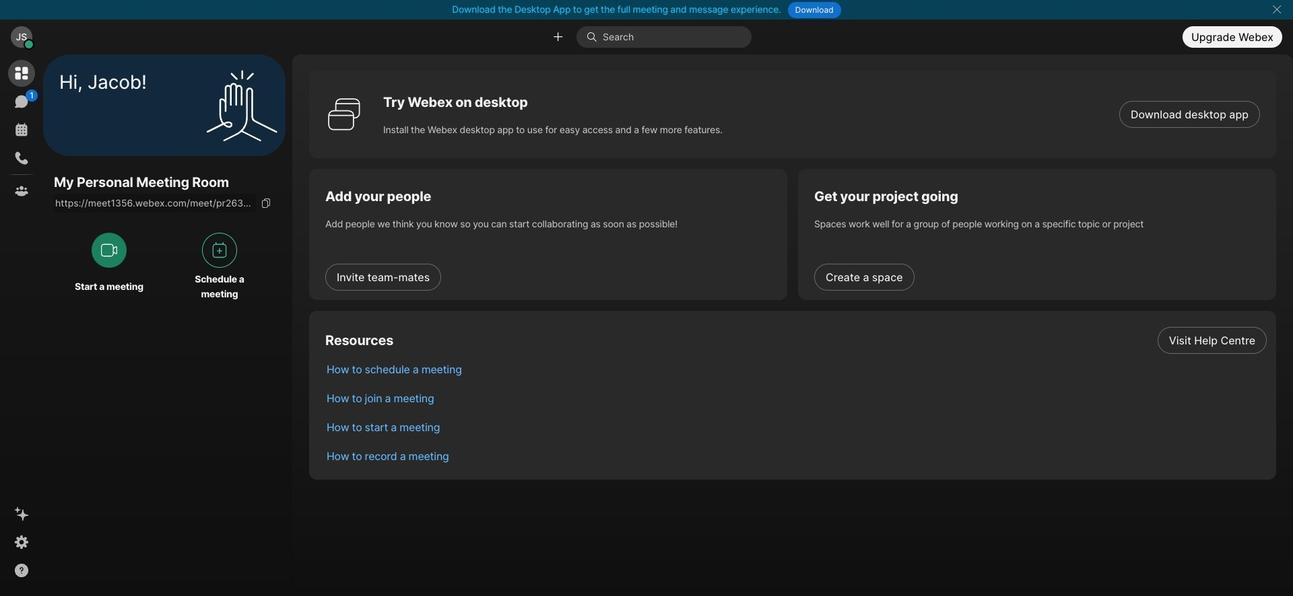 Task type: describe. For each thing, give the bounding box(es) containing it.
2 list item from the top
[[316, 355, 1276, 384]]

cancel_16 image
[[1272, 4, 1282, 15]]

two hands high-fiving image
[[201, 65, 282, 146]]

5 list item from the top
[[316, 442, 1276, 471]]



Task type: vqa. For each thing, say whether or not it's contained in the screenshot.
list item
yes



Task type: locate. For each thing, give the bounding box(es) containing it.
webex tab list
[[8, 60, 38, 205]]

4 list item from the top
[[316, 413, 1276, 442]]

navigation
[[0, 55, 43, 597]]

list item
[[316, 326, 1276, 355], [316, 355, 1276, 384], [316, 384, 1276, 413], [316, 413, 1276, 442], [316, 442, 1276, 471]]

1 list item from the top
[[316, 326, 1276, 355]]

None text field
[[54, 194, 256, 213]]

3 list item from the top
[[316, 384, 1276, 413]]



